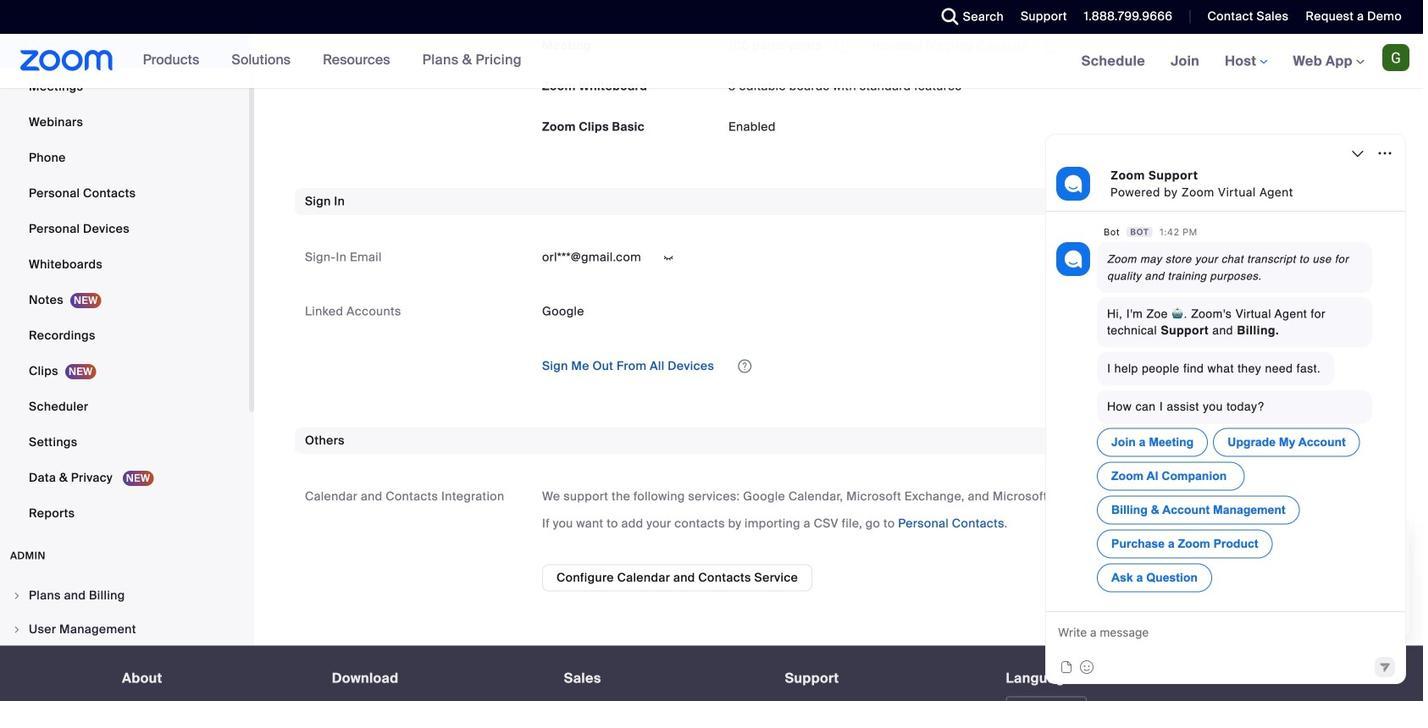 Task type: describe. For each thing, give the bounding box(es) containing it.
personal menu menu
[[0, 0, 249, 533]]

profile picture image
[[1383, 44, 1410, 71]]

2 heading from the left
[[332, 672, 534, 687]]

zoom logo image
[[20, 50, 113, 71]]

product information navigation
[[130, 34, 535, 88]]

right image
[[12, 625, 22, 635]]

side navigation navigation
[[0, 0, 254, 702]]

1 heading from the left
[[122, 672, 301, 687]]



Task type: vqa. For each thing, say whether or not it's contained in the screenshot.
THE ACCOUNT MANAGEMENT
no



Task type: locate. For each thing, give the bounding box(es) containing it.
banner
[[0, 34, 1423, 89]]

1 menu item from the top
[[0, 580, 249, 612]]

3 heading from the left
[[564, 672, 755, 687]]

1 vertical spatial menu item
[[0, 614, 249, 646]]

admin menu menu
[[0, 580, 249, 702]]

2 menu item from the top
[[0, 614, 249, 646]]

0 vertical spatial menu item
[[0, 580, 249, 612]]

application
[[542, 0, 1373, 19]]

heading
[[122, 672, 301, 687], [332, 672, 534, 687], [564, 672, 755, 687], [785, 672, 976, 687]]

right image
[[12, 591, 22, 601]]

meetings navigation
[[1069, 34, 1423, 89]]

menu item
[[0, 580, 249, 612], [0, 614, 249, 646]]

4 heading from the left
[[785, 672, 976, 687]]



